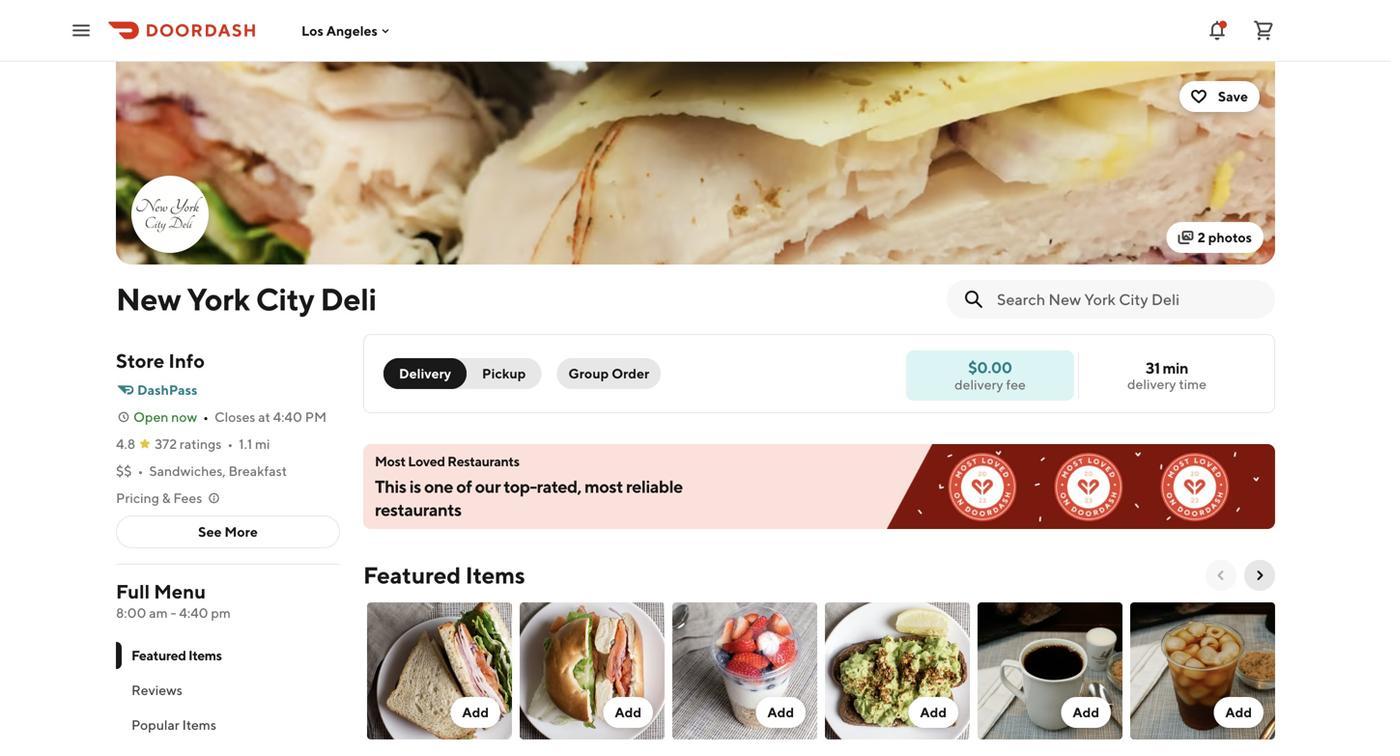 Task type: vqa. For each thing, say whether or not it's contained in the screenshot.
This
yes



Task type: describe. For each thing, give the bounding box(es) containing it.
more
[[225, 524, 258, 540]]

full menu 8:00 am - 4:40 pm
[[116, 581, 231, 621]]

2 vertical spatial •
[[138, 463, 143, 479]]

open
[[133, 409, 169, 425]]

$$
[[116, 463, 132, 479]]

$$ • sandwiches, breakfast
[[116, 463, 287, 479]]

this
[[375, 477, 406, 497]]

pricing
[[116, 491, 159, 506]]

deli
[[320, 281, 377, 318]]

open now
[[133, 409, 197, 425]]

items inside button
[[182, 718, 216, 734]]

save button
[[1180, 81, 1260, 112]]

reliable
[[626, 477, 683, 497]]

372 ratings •
[[155, 436, 233, 452]]

delivery inside the $0.00 delivery fee
[[955, 377, 1004, 393]]

fees
[[173, 491, 202, 506]]

iced tea image
[[1131, 603, 1276, 740]]

4:40 inside full menu 8:00 am - 4:40 pm
[[179, 606, 208, 621]]

pricing & fees button
[[116, 489, 222, 508]]

see
[[198, 524, 222, 540]]

los angeles button
[[302, 22, 393, 38]]

breakfast
[[229, 463, 287, 479]]

pricing & fees
[[116, 491, 202, 506]]

new york city deli
[[116, 281, 377, 318]]

full
[[116, 581, 150, 604]]

delivery inside 31 min delivery time
[[1128, 376, 1177, 392]]

new
[[116, 281, 181, 318]]

most
[[375, 454, 406, 470]]

0 vertical spatial featured items
[[363, 562, 525, 590]]

top-
[[504, 477, 537, 497]]

bagel & lox image
[[520, 603, 665, 740]]

sandwiches,
[[149, 463, 226, 479]]

1 vertical spatial items
[[188, 648, 222, 664]]

add for avocado toast with chili flakes image
[[921, 705, 947, 721]]

notification bell image
[[1206, 19, 1229, 42]]

loved
[[408, 454, 445, 470]]

min
[[1163, 359, 1189, 377]]

add for bagel & lox image
[[615, 705, 642, 721]]

at
[[258, 409, 270, 425]]

city
[[256, 281, 315, 318]]

our
[[475, 477, 501, 497]]

$0.00
[[969, 359, 1013, 377]]

372
[[155, 436, 177, 452]]

los angeles
[[302, 22, 378, 38]]

-
[[171, 606, 176, 621]]

add for granola & yogurt with fresh berries image
[[768, 705, 795, 721]]

save
[[1219, 88, 1249, 104]]

info
[[169, 350, 205, 373]]

see more
[[198, 524, 258, 540]]

fee
[[1007, 377, 1026, 393]]

4.8
[[116, 436, 135, 452]]

items inside heading
[[466, 562, 525, 590]]

featured inside heading
[[363, 562, 461, 590]]

group
[[569, 366, 609, 382]]

closes
[[215, 409, 256, 425]]

&
[[162, 491, 171, 506]]

0 vertical spatial 4:40
[[273, 409, 302, 425]]

0 items, open order cart image
[[1253, 19, 1276, 42]]

mi
[[255, 436, 270, 452]]

popular
[[131, 718, 180, 734]]

open menu image
[[70, 19, 93, 42]]

am
[[149, 606, 168, 621]]

popular items
[[131, 718, 216, 734]]



Task type: locate. For each thing, give the bounding box(es) containing it.
•
[[203, 409, 209, 425], [227, 436, 233, 452], [138, 463, 143, 479]]

• left 1.1
[[227, 436, 233, 452]]

delivery left "time"
[[1128, 376, 1177, 392]]

2 photos button
[[1167, 222, 1264, 253]]

most loved restaurants this is one of our top-rated, most reliable restaurants
[[375, 454, 683, 520]]

• right now in the bottom left of the page
[[203, 409, 209, 425]]

granola & yogurt with fresh berries image
[[673, 603, 818, 740]]

5 add from the left
[[1073, 705, 1100, 721]]

previous button of carousel image
[[1214, 568, 1229, 584]]

1 vertical spatial featured
[[131, 648, 186, 664]]

order
[[612, 366, 650, 382]]

featured items heading
[[363, 561, 525, 592]]

delivery left fee
[[955, 377, 1004, 393]]

new york city deli image
[[116, 62, 1276, 265], [133, 178, 207, 251]]

los
[[302, 22, 324, 38]]

4 add from the left
[[921, 705, 947, 721]]

pm
[[211, 606, 231, 621]]

Item Search search field
[[997, 289, 1260, 310]]

restaurants
[[375, 500, 462, 520]]

store info
[[116, 350, 205, 373]]

1.1 mi
[[239, 436, 270, 452]]

1 vertical spatial •
[[227, 436, 233, 452]]

add for fresh brewed coffee 'image'
[[1073, 705, 1100, 721]]

0 horizontal spatial •
[[138, 463, 143, 479]]

dashpass
[[137, 382, 198, 398]]

one
[[424, 477, 453, 497]]

york
[[187, 281, 250, 318]]

add
[[462, 705, 489, 721], [615, 705, 642, 721], [768, 705, 795, 721], [921, 705, 947, 721], [1073, 705, 1100, 721], [1226, 705, 1253, 721]]

1.1
[[239, 436, 252, 452]]

2
[[1198, 230, 1206, 246]]

featured down restaurants
[[363, 562, 461, 590]]

items right 'popular' at left bottom
[[182, 718, 216, 734]]

now
[[171, 409, 197, 425]]

featured items
[[363, 562, 525, 590], [131, 648, 222, 664]]

0 horizontal spatial featured items
[[131, 648, 222, 664]]

• closes at 4:40 pm
[[203, 409, 327, 425]]

0 vertical spatial featured
[[363, 562, 461, 590]]

1 vertical spatial 4:40
[[179, 606, 208, 621]]

1 horizontal spatial delivery
[[1128, 376, 1177, 392]]

featured items up reviews on the left bottom
[[131, 648, 222, 664]]

1 horizontal spatial 4:40
[[273, 409, 302, 425]]

delivery
[[399, 366, 451, 382]]

featured up reviews on the left bottom
[[131, 648, 186, 664]]

ratings
[[180, 436, 222, 452]]

8:00
[[116, 606, 146, 621]]

1 vertical spatial featured items
[[131, 648, 222, 664]]

add for iced tea image
[[1226, 705, 1253, 721]]

items down our
[[466, 562, 525, 590]]

2 horizontal spatial •
[[227, 436, 233, 452]]

6 add from the left
[[1226, 705, 1253, 721]]

0 vertical spatial items
[[466, 562, 525, 590]]

featured items down restaurants
[[363, 562, 525, 590]]

1 add from the left
[[462, 705, 489, 721]]

1 horizontal spatial featured
[[363, 562, 461, 590]]

• right $$
[[138, 463, 143, 479]]

group order
[[569, 366, 650, 382]]

reviews
[[131, 683, 183, 699]]

reviews button
[[116, 674, 340, 708]]

4:40
[[273, 409, 302, 425], [179, 606, 208, 621]]

menu
[[154, 581, 206, 604]]

pm
[[305, 409, 327, 425]]

4:40 right - in the left of the page
[[179, 606, 208, 621]]

31 min delivery time
[[1128, 359, 1207, 392]]

fresh brewed coffee image
[[978, 603, 1123, 740]]

the sunny italian image
[[367, 603, 512, 740]]

pickup
[[482, 366, 526, 382]]

of
[[456, 477, 472, 497]]

rated,
[[537, 477, 582, 497]]

delivery
[[1128, 376, 1177, 392], [955, 377, 1004, 393]]

2 vertical spatial items
[[182, 718, 216, 734]]

add for the sunny italian image
[[462, 705, 489, 721]]

most
[[585, 477, 623, 497]]

order methods option group
[[384, 359, 542, 390]]

is
[[410, 477, 421, 497]]

2 photos
[[1198, 230, 1253, 246]]

3 add from the left
[[768, 705, 795, 721]]

0 horizontal spatial delivery
[[955, 377, 1004, 393]]

items up reviews button
[[188, 648, 222, 664]]

1 horizontal spatial featured items
[[363, 562, 525, 590]]

see more button
[[117, 517, 339, 548]]

photos
[[1209, 230, 1253, 246]]

featured
[[363, 562, 461, 590], [131, 648, 186, 664]]

1 horizontal spatial •
[[203, 409, 209, 425]]

store
[[116, 350, 165, 373]]

next button of carousel image
[[1253, 568, 1268, 584]]

angeles
[[326, 22, 378, 38]]

0 horizontal spatial 4:40
[[179, 606, 208, 621]]

time
[[1179, 376, 1207, 392]]

31
[[1146, 359, 1160, 377]]

4:40 right at
[[273, 409, 302, 425]]

Pickup radio
[[455, 359, 542, 390]]

restaurants
[[448, 454, 520, 470]]

Delivery radio
[[384, 359, 467, 390]]

avocado toast with chili flakes image
[[825, 603, 970, 740]]

items
[[466, 562, 525, 590], [188, 648, 222, 664], [182, 718, 216, 734]]

0 horizontal spatial featured
[[131, 648, 186, 664]]

popular items button
[[116, 708, 340, 743]]

group order button
[[557, 359, 661, 390]]

0 vertical spatial •
[[203, 409, 209, 425]]

2 add from the left
[[615, 705, 642, 721]]

$0.00 delivery fee
[[955, 359, 1026, 393]]

add button
[[363, 599, 516, 753], [516, 599, 669, 753], [669, 599, 822, 753], [822, 599, 974, 753], [974, 599, 1127, 753], [1127, 599, 1280, 753], [451, 698, 501, 729], [604, 698, 653, 729], [756, 698, 806, 729], [909, 698, 959, 729], [1062, 698, 1112, 729], [1214, 698, 1264, 729]]



